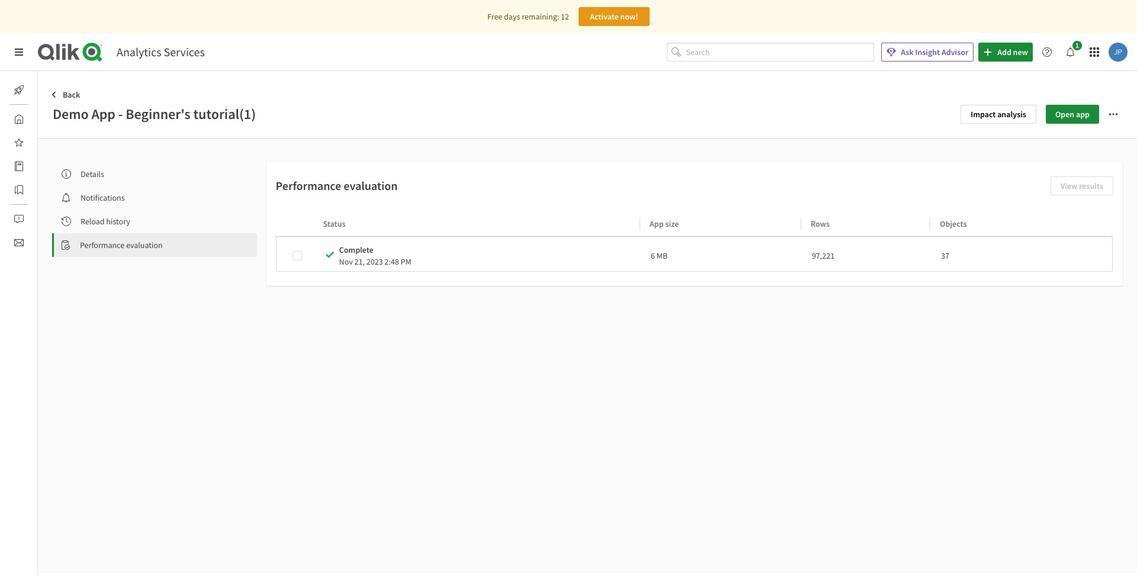 Task type: vqa. For each thing, say whether or not it's contained in the screenshot.
Demo at the top
yes



Task type: describe. For each thing, give the bounding box(es) containing it.
0 vertical spatial performance evaluation
[[276, 178, 398, 193]]

analytics services
[[117, 44, 205, 59]]

more actions image
[[1109, 109, 1119, 119]]

impact analysis button
[[961, 105, 1037, 124]]

0 vertical spatial app
[[91, 105, 115, 123]]

beginner's
[[126, 105, 191, 123]]

add
[[998, 47, 1012, 57]]

activate now!
[[590, 11, 639, 22]]

open app
[[1056, 109, 1090, 119]]

analysis
[[998, 109, 1027, 119]]

impact
[[971, 109, 996, 119]]

complete element
[[325, 250, 339, 262]]

new
[[1014, 47, 1029, 57]]

1 vertical spatial performance
[[80, 240, 125, 251]]

collections image
[[14, 185, 24, 195]]

app
[[1077, 109, 1090, 119]]

details
[[81, 169, 104, 180]]

none checkbox containing complete
[[276, 236, 1114, 272]]

1 button
[[1062, 41, 1083, 62]]

services
[[164, 44, 205, 59]]

home image
[[14, 114, 24, 124]]

notifications
[[81, 193, 125, 203]]

37 cell
[[931, 236, 1114, 272]]

alerts image
[[14, 215, 24, 224]]

activate now! link
[[579, 7, 650, 26]]

6 mb cell
[[641, 236, 802, 272]]

analytics services element
[[117, 44, 205, 59]]

1 vertical spatial evaluation
[[126, 240, 163, 251]]

0 horizontal spatial performance evaluation
[[80, 240, 163, 251]]

97,221
[[812, 251, 835, 261]]

add new button
[[979, 43, 1033, 62]]

-
[[118, 105, 123, 123]]

app size
[[650, 219, 679, 229]]

add new
[[998, 47, 1029, 57]]

favorites image
[[14, 138, 24, 148]]

mb
[[657, 251, 668, 261]]

reload
[[81, 216, 105, 227]]

analytics
[[117, 44, 161, 59]]

home
[[38, 114, 59, 124]]

now!
[[621, 11, 639, 22]]

activate
[[590, 11, 619, 22]]

catalog image
[[14, 162, 24, 171]]

pm
[[401, 257, 412, 267]]

notifications link
[[52, 186, 257, 210]]

details link
[[52, 162, 257, 186]]

1
[[1076, 41, 1080, 50]]

rows
[[811, 219, 830, 229]]

0 vertical spatial evaluation
[[344, 178, 398, 193]]

back link
[[47, 85, 85, 104]]



Task type: locate. For each thing, give the bounding box(es) containing it.
12
[[561, 11, 569, 22]]

2:48
[[385, 257, 399, 267]]

james peterson image
[[1109, 43, 1128, 62]]

advisor
[[942, 47, 969, 57]]

back
[[63, 89, 80, 100]]

performance evaluation down the history
[[80, 240, 163, 251]]

performance down the reload history
[[80, 240, 125, 251]]

complete
[[339, 245, 374, 255]]

open sidebar menu image
[[14, 47, 24, 57]]

complete nov 21, 2023 2:48 pm
[[339, 245, 412, 267]]

evaluation up status
[[344, 178, 398, 193]]

free days remaining: 12
[[488, 11, 569, 22]]

1 vertical spatial performance evaluation
[[80, 240, 163, 251]]

Search text field
[[686, 42, 875, 62]]

demo app - beginner's tutorial(1) button
[[52, 104, 952, 124], [52, 104, 952, 124]]

performance evaluation link
[[54, 233, 257, 257]]

app left size
[[650, 219, 664, 229]]

performance up status
[[276, 178, 341, 193]]

0 horizontal spatial performance
[[80, 240, 125, 251]]

performance evaluation
[[276, 178, 398, 193], [80, 240, 163, 251]]

evaluation down reload history link
[[126, 240, 163, 251]]

app left -
[[91, 105, 115, 123]]

0 horizontal spatial evaluation
[[126, 240, 163, 251]]

nov
[[339, 257, 353, 267]]

ask insight advisor button
[[882, 43, 974, 62]]

1 horizontal spatial evaluation
[[344, 178, 398, 193]]

catalog link
[[9, 157, 64, 176]]

navigation pane element
[[0, 76, 64, 257]]

size
[[666, 219, 679, 229]]

status
[[323, 219, 346, 229]]

home link
[[9, 110, 59, 129]]

open
[[1056, 109, 1075, 119]]

ask
[[901, 47, 914, 57]]

37
[[942, 251, 950, 261]]

complete image
[[325, 250, 335, 259]]

getting started image
[[14, 85, 24, 95]]

open app button
[[1046, 105, 1100, 124]]

97,221 cell
[[802, 236, 931, 272]]

0 vertical spatial performance
[[276, 178, 341, 193]]

1 horizontal spatial performance
[[276, 178, 341, 193]]

2023
[[367, 257, 383, 267]]

0 horizontal spatial app
[[91, 105, 115, 123]]

reload history
[[81, 216, 130, 227]]

history
[[106, 216, 130, 227]]

6
[[651, 251, 655, 261]]

performance evaluation up status
[[276, 178, 398, 193]]

free
[[488, 11, 503, 22]]

demo app - beginner's tutorial(1)
[[53, 105, 256, 123]]

impact analysis
[[971, 109, 1027, 119]]

tutorial(1)
[[193, 105, 256, 123]]

demo
[[53, 105, 89, 123]]

6 mb
[[651, 251, 668, 261]]

ask insight advisor
[[901, 47, 969, 57]]

days
[[504, 11, 520, 22]]

reload history link
[[52, 210, 257, 233]]

21,
[[355, 257, 365, 267]]

evaluation
[[344, 178, 398, 193], [126, 240, 163, 251]]

1 horizontal spatial performance evaluation
[[276, 178, 398, 193]]

remaining:
[[522, 11, 560, 22]]

searchbar element
[[667, 42, 875, 62]]

subscriptions image
[[14, 238, 24, 248]]

performance
[[276, 178, 341, 193], [80, 240, 125, 251]]

app
[[91, 105, 115, 123], [650, 219, 664, 229]]

None checkbox
[[276, 236, 1114, 272]]

1 horizontal spatial app
[[650, 219, 664, 229]]

insight
[[916, 47, 940, 57]]

1 vertical spatial app
[[650, 219, 664, 229]]

catalog
[[38, 161, 64, 172]]

objects
[[940, 219, 967, 229]]



